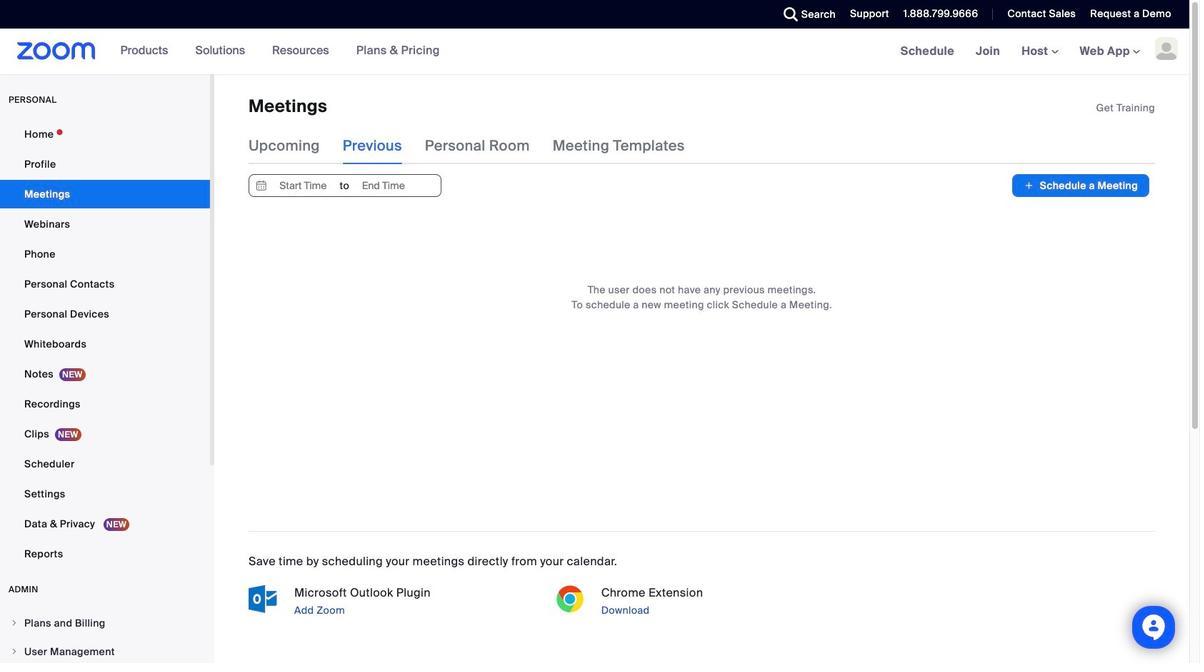 Task type: describe. For each thing, give the bounding box(es) containing it.
tabs of meeting tab list
[[249, 127, 708, 165]]

right image for second menu item from the top of the admin menu menu
[[10, 648, 19, 657]]

date image
[[253, 175, 270, 197]]

meetings navigation
[[890, 29, 1190, 75]]

1 menu item from the top
[[0, 610, 210, 637]]

right image for 1st menu item from the top
[[10, 620, 19, 628]]

zoom logo image
[[17, 42, 95, 60]]



Task type: vqa. For each thing, say whether or not it's contained in the screenshot.
Add a New Contact dialog
no



Task type: locate. For each thing, give the bounding box(es) containing it.
1 right image from the top
[[10, 620, 19, 628]]

0 vertical spatial menu item
[[0, 610, 210, 637]]

personal menu menu
[[0, 120, 210, 570]]

application
[[1097, 101, 1156, 115]]

Date Range Picker Start field
[[270, 175, 336, 197]]

product information navigation
[[95, 29, 451, 74]]

admin menu menu
[[0, 610, 210, 664]]

2 right image from the top
[[10, 648, 19, 657]]

1 vertical spatial menu item
[[0, 639, 210, 664]]

add image
[[1024, 179, 1035, 193]]

menu item
[[0, 610, 210, 637], [0, 639, 210, 664]]

banner
[[0, 29, 1190, 75]]

1 vertical spatial right image
[[10, 648, 19, 657]]

Date Range Picker End field
[[350, 175, 417, 197]]

0 vertical spatial right image
[[10, 620, 19, 628]]

profile picture image
[[1156, 37, 1178, 60]]

right image
[[10, 620, 19, 628], [10, 648, 19, 657]]

2 menu item from the top
[[0, 639, 210, 664]]



